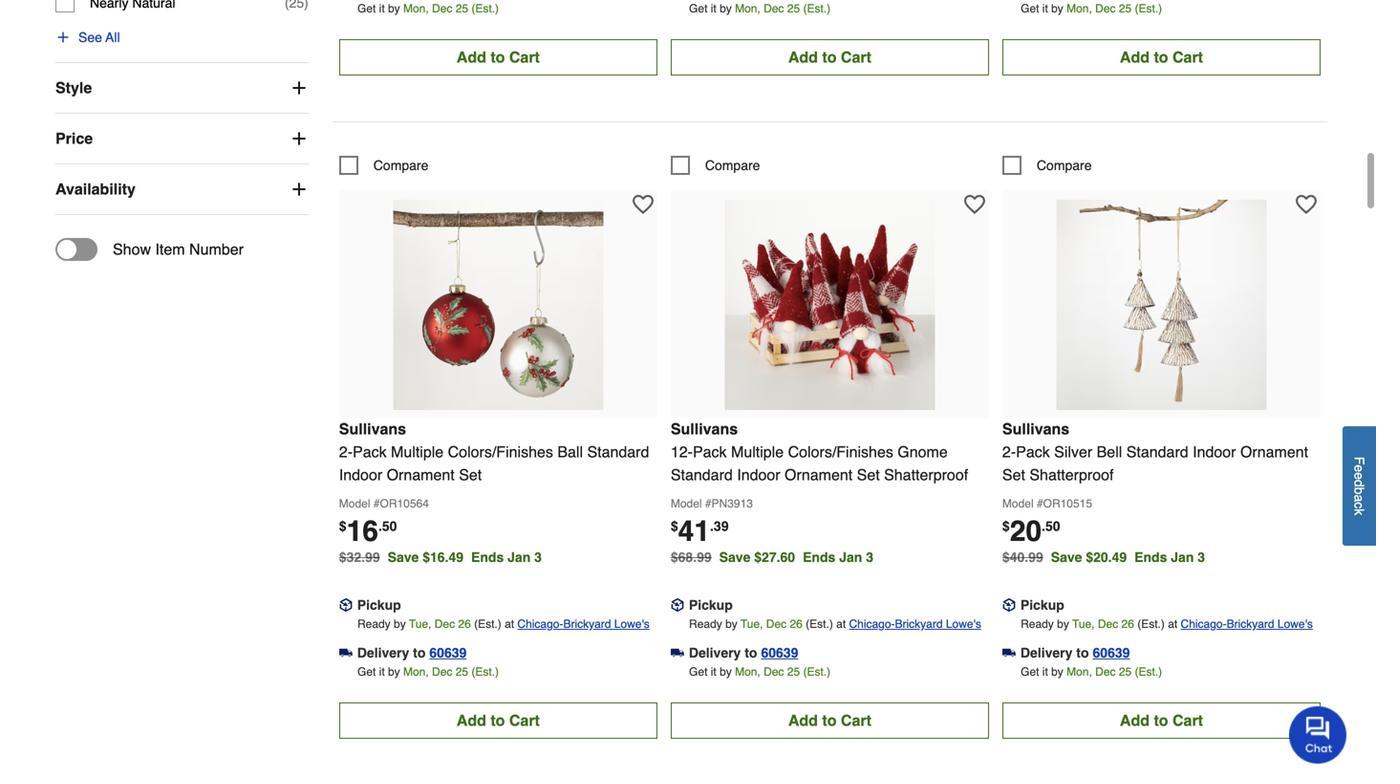 Task type: describe. For each thing, give the bounding box(es) containing it.
style
[[55, 79, 92, 97]]

pack for 2-pack multiple colors/finishes ball standard indoor ornament set
[[353, 443, 387, 461]]

41
[[678, 515, 710, 548]]

set for gnome
[[857, 466, 880, 484]]

1 ready from the left
[[357, 617, 391, 631]]

savings save $27.60 element
[[719, 549, 881, 565]]

2- for 2-pack silver bell standard indoor ornament set shatterproof
[[1003, 443, 1016, 461]]

3 brickyard from the left
[[1227, 617, 1275, 631]]

f e e d b a c k
[[1352, 457, 1367, 515]]

# for sullivans 12-pack multiple colors/finishes gnome standard indoor ornament set shatterproof
[[705, 497, 712, 510]]

at for first 60639 button from the left
[[505, 617, 514, 631]]

silver
[[1054, 443, 1093, 461]]

.39
[[710, 518, 729, 534]]

actual price $20.50 element
[[1003, 515, 1061, 548]]

standard inside sullivans 2-pack silver bell standard indoor ornament set shatterproof
[[1127, 443, 1189, 461]]

k
[[1352, 509, 1367, 515]]

2 ready from the left
[[689, 617, 722, 631]]

shatterproof inside sullivans 12-pack multiple colors/finishes gnome standard indoor ornament set shatterproof
[[884, 466, 968, 484]]

1 e from the top
[[1352, 465, 1367, 472]]

tue, for 3rd 60639 button from the left
[[1072, 617, 1095, 631]]

pickup image for truck filled image related to second 60639 button from left
[[671, 598, 684, 612]]

model for 2-pack multiple colors/finishes ball standard indoor ornament set
[[339, 497, 370, 510]]

5014710543 element
[[671, 156, 760, 175]]

$32.99
[[339, 549, 380, 565]]

indoor inside sullivans 2-pack silver bell standard indoor ornament set shatterproof
[[1193, 443, 1236, 461]]

1 heart outline image from the left
[[633, 194, 654, 215]]

was price $40.99 element
[[1003, 545, 1051, 565]]

at for 3rd 60639 button from the left
[[1168, 617, 1178, 631]]

2 pickup from the left
[[689, 597, 733, 613]]

1 26 from the left
[[458, 617, 471, 631]]

1 brickyard from the left
[[563, 617, 611, 631]]

$20.49
[[1086, 549, 1127, 565]]

3 for 41
[[866, 549, 874, 565]]

save for 20
[[1051, 549, 1082, 565]]

pickup image
[[1003, 598, 1016, 612]]

sullivans 2-pack silver bell standard indoor ornament set shatterproof image
[[1057, 200, 1267, 410]]

savings save $20.49 element
[[1051, 549, 1213, 565]]

gnome
[[898, 443, 948, 461]]

or10515
[[1043, 497, 1092, 510]]

2 delivery to 60639 from the left
[[689, 645, 798, 660]]

plus image inside see all button
[[55, 30, 71, 45]]

set for ball
[[459, 466, 482, 484]]

chicago-brickyard lowe's button for second 60639 button from left
[[849, 614, 981, 634]]

show
[[113, 240, 151, 258]]

all
[[106, 30, 120, 45]]

indoor for 2-pack multiple colors/finishes ball standard indoor ornament set
[[339, 466, 382, 484]]

delivery for first 60639 button from the left
[[357, 645, 409, 660]]

$ 41 .39
[[671, 515, 729, 548]]

5014709911 element
[[1003, 156, 1092, 175]]

3 delivery to 60639 from the left
[[1021, 645, 1130, 660]]

ends for 16
[[471, 549, 504, 565]]

$ 16 .50
[[339, 515, 397, 548]]

$ for 16
[[339, 518, 347, 534]]

$ 20 .50
[[1003, 515, 1061, 548]]

ends for 20
[[1135, 549, 1167, 565]]

ornament inside sullivans 2-pack silver bell standard indoor ornament set shatterproof
[[1241, 443, 1309, 461]]

model for 2-pack silver bell standard indoor ornament set shatterproof
[[1003, 497, 1034, 510]]

2 e from the top
[[1352, 472, 1367, 480]]

standard for 12-pack multiple colors/finishes gnome standard indoor ornament set shatterproof
[[671, 466, 733, 484]]

5014710105 element
[[339, 156, 429, 175]]

ready by tue, dec 26 (est.) at chicago-brickyard lowe's for 3rd 60639 button from the left
[[1021, 617, 1313, 631]]

3 60639 button from the left
[[1093, 643, 1130, 662]]

item
[[155, 240, 185, 258]]

tue, for first 60639 button from the left
[[409, 617, 431, 631]]

see all button
[[55, 28, 120, 47]]

ready by tue, dec 26 (est.) at chicago-brickyard lowe's for first 60639 button from the left
[[357, 617, 650, 631]]

price button
[[55, 114, 309, 164]]

or10564
[[380, 497, 429, 510]]

multiple for 2-
[[391, 443, 444, 461]]

availability
[[55, 180, 136, 198]]

at for second 60639 button from left
[[836, 617, 846, 631]]

$68.99 save $27.60 ends jan 3
[[671, 549, 874, 565]]

delivery for 3rd 60639 button from the left
[[1021, 645, 1073, 660]]

1 lowe's from the left
[[614, 617, 650, 631]]

20
[[1010, 515, 1042, 548]]

ends jan 3 element for 16
[[471, 549, 550, 565]]

jan for 16
[[508, 549, 531, 565]]

$ for 20
[[1003, 518, 1010, 534]]

1 pickup from the left
[[357, 597, 401, 613]]

show item number
[[113, 240, 244, 258]]

save for 16
[[388, 549, 419, 565]]

sullivans 12-pack multiple colors/finishes gnome standard indoor ornament set shatterproof image
[[725, 200, 935, 410]]

sullivans 2-pack multiple colors/finishes ball standard indoor ornament set
[[339, 420, 649, 484]]

3 ready from the left
[[1021, 617, 1054, 631]]



Task type: locate. For each thing, give the bounding box(es) containing it.
number
[[189, 240, 244, 258]]

ready by tue, dec 26 (est.) at chicago-brickyard lowe's down savings save $20.49 element
[[1021, 617, 1313, 631]]

pickup right pickup image
[[1021, 597, 1065, 613]]

1 horizontal spatial brickyard
[[895, 617, 943, 631]]

save
[[388, 549, 419, 565], [719, 549, 751, 565], [1051, 549, 1082, 565]]

2 model from the left
[[671, 497, 702, 510]]

ends right '$16.49'
[[471, 549, 504, 565]]

at down savings save $16.49 element
[[505, 617, 514, 631]]

pack inside sullivans 2-pack silver bell standard indoor ornament set shatterproof
[[1016, 443, 1050, 461]]

# for sullivans 2-pack silver bell standard indoor ornament set shatterproof
[[1037, 497, 1043, 510]]

2 horizontal spatial model
[[1003, 497, 1034, 510]]

2 delivery from the left
[[689, 645, 741, 660]]

b
[[1352, 487, 1367, 494]]

jan for 20
[[1171, 549, 1194, 565]]

3 ends jan 3 element from the left
[[1135, 549, 1213, 565]]

model for 12-pack multiple colors/finishes gnome standard indoor ornament set shatterproof
[[671, 497, 702, 510]]

save left '$16.49'
[[388, 549, 419, 565]]

brickyard
[[563, 617, 611, 631], [895, 617, 943, 631], [1227, 617, 1275, 631]]

save for 41
[[719, 549, 751, 565]]

ornament
[[1241, 443, 1309, 461], [387, 466, 455, 484], [785, 466, 853, 484]]

pack left silver
[[1016, 443, 1050, 461]]

1 sullivans from the left
[[339, 420, 406, 438]]

2 horizontal spatial 60639 button
[[1093, 643, 1130, 662]]

see all
[[78, 30, 120, 45]]

multiple
[[391, 443, 444, 461], [731, 443, 784, 461]]

1 save from the left
[[388, 549, 419, 565]]

0 horizontal spatial model
[[339, 497, 370, 510]]

ready down $32.99
[[357, 617, 391, 631]]

2 ends from the left
[[803, 549, 836, 565]]

compare inside 5014709911 element
[[1037, 158, 1092, 173]]

2 sullivans from the left
[[671, 420, 738, 438]]

0 horizontal spatial plus image
[[55, 30, 71, 45]]

0 horizontal spatial truck filled image
[[339, 646, 353, 660]]

2 26 from the left
[[790, 617, 803, 631]]

1 horizontal spatial heart outline image
[[1296, 194, 1317, 215]]

.50 inside $ 20 .50
[[1042, 518, 1061, 534]]

plus image inside price button
[[289, 129, 309, 148]]

2 set from the left
[[857, 466, 880, 484]]

1 model from the left
[[339, 497, 370, 510]]

2 brickyard from the left
[[895, 617, 943, 631]]

2 at from the left
[[836, 617, 846, 631]]

2 pack from the left
[[693, 443, 727, 461]]

3 26 from the left
[[1122, 617, 1134, 631]]

$ for 41
[[671, 518, 678, 534]]

1 shatterproof from the left
[[884, 466, 968, 484]]

3 right '$16.49'
[[534, 549, 542, 565]]

#
[[374, 497, 380, 510], [705, 497, 712, 510], [1037, 497, 1043, 510]]

truck filled image for first 60639 button from the left
[[339, 646, 353, 660]]

1 vertical spatial plus image
[[289, 129, 309, 148]]

model up 41
[[671, 497, 702, 510]]

tue, down the $68.99 save $27.60 ends jan 3 at the bottom of the page
[[741, 617, 763, 631]]

3 right $27.60
[[866, 549, 874, 565]]

pn3913
[[712, 497, 753, 510]]

show item number element
[[55, 238, 244, 261]]

actual price $16.50 element
[[339, 515, 397, 548]]

$ inside $ 20 .50
[[1003, 518, 1010, 534]]

0 horizontal spatial heart outline image
[[633, 194, 654, 215]]

at down savings save $20.49 element
[[1168, 617, 1178, 631]]

2 truck filled image from the left
[[671, 646, 684, 660]]

indoor for 12-pack multiple colors/finishes gnome standard indoor ornament set shatterproof
[[737, 466, 781, 484]]

# up $ 16 .50
[[374, 497, 380, 510]]

0 horizontal spatial ends jan 3 element
[[471, 549, 550, 565]]

26 down savings save $16.49 element
[[458, 617, 471, 631]]

1 ends from the left
[[471, 549, 504, 565]]

3 model from the left
[[1003, 497, 1034, 510]]

availability button
[[55, 164, 309, 214]]

2 horizontal spatial pack
[[1016, 443, 1050, 461]]

2- inside sullivans 2-pack silver bell standard indoor ornament set shatterproof
[[1003, 443, 1016, 461]]

2- inside sullivans 2-pack multiple colors/finishes ball standard indoor ornament set
[[339, 443, 353, 461]]

get
[[357, 2, 376, 15], [689, 2, 708, 15], [1021, 2, 1039, 15], [357, 665, 376, 679], [689, 665, 708, 679], [1021, 665, 1039, 679]]

1 horizontal spatial set
[[857, 466, 880, 484]]

0 horizontal spatial 60639 button
[[430, 643, 467, 662]]

standard inside sullivans 12-pack multiple colors/finishes gnome standard indoor ornament set shatterproof
[[671, 466, 733, 484]]

pack inside sullivans 12-pack multiple colors/finishes gnome standard indoor ornament set shatterproof
[[693, 443, 727, 461]]

0 horizontal spatial at
[[505, 617, 514, 631]]

1 .50 from the left
[[378, 518, 397, 534]]

1 horizontal spatial truck filled image
[[671, 646, 684, 660]]

3 60639 from the left
[[1093, 645, 1130, 660]]

1 horizontal spatial .50
[[1042, 518, 1061, 534]]

ready down the $40.99
[[1021, 617, 1054, 631]]

2 save from the left
[[719, 549, 751, 565]]

ornament for 2-pack multiple colors/finishes ball standard indoor ornament set
[[387, 466, 455, 484]]

0 horizontal spatial ready
[[357, 617, 391, 631]]

1 compare from the left
[[374, 158, 429, 173]]

add
[[457, 48, 486, 66], [788, 48, 818, 66], [1120, 48, 1150, 66], [457, 711, 486, 729], [788, 711, 818, 729], [1120, 711, 1150, 729]]

1 horizontal spatial pickup image
[[671, 598, 684, 612]]

multiple up pn3913
[[731, 443, 784, 461]]

0 horizontal spatial delivery
[[357, 645, 409, 660]]

ends jan 3 element
[[471, 549, 550, 565], [803, 549, 881, 565], [1135, 549, 1213, 565]]

0 horizontal spatial brickyard
[[563, 617, 611, 631]]

ornament up "or10564"
[[387, 466, 455, 484]]

1 60639 button from the left
[[430, 643, 467, 662]]

0 horizontal spatial ready by tue, dec 26 (est.) at chicago-brickyard lowe's
[[357, 617, 650, 631]]

2 horizontal spatial ready
[[1021, 617, 1054, 631]]

cart
[[509, 48, 540, 66], [841, 48, 872, 66], [1173, 48, 1203, 66], [509, 711, 540, 729], [841, 711, 872, 729], [1173, 711, 1203, 729]]

set
[[459, 466, 482, 484], [857, 466, 880, 484], [1003, 466, 1026, 484]]

ends right $20.49 on the bottom
[[1135, 549, 1167, 565]]

1 pickup image from the left
[[339, 598, 353, 612]]

0 horizontal spatial 3
[[534, 549, 542, 565]]

3 sullivans from the left
[[1003, 420, 1070, 438]]

standard inside sullivans 2-pack multiple colors/finishes ball standard indoor ornament set
[[587, 443, 649, 461]]

1 horizontal spatial chicago-brickyard lowe's button
[[849, 614, 981, 634]]

pack for 12-pack multiple colors/finishes gnome standard indoor ornament set shatterproof
[[693, 443, 727, 461]]

price
[[55, 130, 93, 147]]

0 horizontal spatial ornament
[[387, 466, 455, 484]]

sullivans up model # or10564
[[339, 420, 406, 438]]

1 horizontal spatial sullivans
[[671, 420, 738, 438]]

1 horizontal spatial indoor
[[737, 466, 781, 484]]

shatterproof
[[884, 466, 968, 484], [1030, 466, 1114, 484]]

1 horizontal spatial chicago-
[[849, 617, 895, 631]]

1 ready by tue, dec 26 (est.) at chicago-brickyard lowe's from the left
[[357, 617, 650, 631]]

sullivans for sullivans 12-pack multiple colors/finishes gnome standard indoor ornament set shatterproof
[[671, 420, 738, 438]]

colors/finishes
[[448, 443, 553, 461], [788, 443, 894, 461]]

ball
[[558, 443, 583, 461]]

ends
[[471, 549, 504, 565], [803, 549, 836, 565], [1135, 549, 1167, 565]]

1 horizontal spatial $
[[671, 518, 678, 534]]

ready by tue, dec 26 (est.) at chicago-brickyard lowe's
[[357, 617, 650, 631], [689, 617, 981, 631], [1021, 617, 1313, 631]]

chicago-brickyard lowe's button for 3rd 60639 button from the left
[[1181, 614, 1313, 634]]

3 set from the left
[[1003, 466, 1026, 484]]

1 horizontal spatial ready
[[689, 617, 722, 631]]

plus image
[[289, 78, 309, 98], [289, 180, 309, 199]]

model up "20" at the bottom right of the page
[[1003, 497, 1034, 510]]

ready
[[357, 617, 391, 631], [689, 617, 722, 631], [1021, 617, 1054, 631]]

was price $32.99 element
[[339, 545, 388, 565]]

chat invite button image
[[1289, 705, 1348, 764]]

ready by tue, dec 26 (est.) at chicago-brickyard lowe's for second 60639 button from left
[[689, 617, 981, 631]]

model
[[339, 497, 370, 510], [671, 497, 702, 510], [1003, 497, 1034, 510]]

0 horizontal spatial shatterproof
[[884, 466, 968, 484]]

26 down savings save $20.49 element
[[1122, 617, 1134, 631]]

ready by tue, dec 26 (est.) at chicago-brickyard lowe's down the savings save $27.60 element
[[689, 617, 981, 631]]

at down the savings save $27.60 element
[[836, 617, 846, 631]]

1 horizontal spatial delivery to 60639
[[689, 645, 798, 660]]

1 horizontal spatial 60639 button
[[761, 643, 798, 662]]

3
[[534, 549, 542, 565], [866, 549, 874, 565], [1198, 549, 1205, 565]]

3 # from the left
[[1037, 497, 1043, 510]]

e up b
[[1352, 472, 1367, 480]]

1 horizontal spatial at
[[836, 617, 846, 631]]

model # pn3913
[[671, 497, 753, 510]]

3 for 16
[[534, 549, 542, 565]]

1 horizontal spatial compare
[[705, 158, 760, 173]]

to
[[491, 48, 505, 66], [822, 48, 837, 66], [1154, 48, 1169, 66], [413, 645, 426, 660], [745, 645, 757, 660], [1077, 645, 1089, 660], [491, 711, 505, 729], [822, 711, 837, 729], [1154, 711, 1169, 729]]

sullivans 12-pack multiple colors/finishes gnome standard indoor ornament set shatterproof
[[671, 420, 968, 484]]

3 at from the left
[[1168, 617, 1178, 631]]

2 horizontal spatial brickyard
[[1227, 617, 1275, 631]]

2 shatterproof from the left
[[1030, 466, 1114, 484]]

standard down 12-
[[671, 466, 733, 484]]

1 chicago-brickyard lowe's button from the left
[[518, 614, 650, 634]]

1 colors/finishes from the left
[[448, 443, 553, 461]]

ends jan 3 element right '$16.49'
[[471, 549, 550, 565]]

plus image for style
[[289, 78, 309, 98]]

heart outline image
[[633, 194, 654, 215], [1296, 194, 1317, 215]]

2 horizontal spatial chicago-brickyard lowe's button
[[1181, 614, 1313, 634]]

multiple up "or10564"
[[391, 443, 444, 461]]

2 horizontal spatial $
[[1003, 518, 1010, 534]]

0 horizontal spatial pickup
[[357, 597, 401, 613]]

1 horizontal spatial 3
[[866, 549, 874, 565]]

0 horizontal spatial 26
[[458, 617, 471, 631]]

1 horizontal spatial ready by tue, dec 26 (est.) at chicago-brickyard lowe's
[[689, 617, 981, 631]]

jan for 41
[[839, 549, 862, 565]]

12-
[[671, 443, 693, 461]]

3 $ from the left
[[1003, 518, 1010, 534]]

sullivans for sullivans 2-pack multiple colors/finishes ball standard indoor ornament set
[[339, 420, 406, 438]]

1 horizontal spatial standard
[[671, 466, 733, 484]]

ends jan 3 element right $20.49 on the bottom
[[1135, 549, 1213, 565]]

2 horizontal spatial sullivans
[[1003, 420, 1070, 438]]

1 # from the left
[[374, 497, 380, 510]]

ornament up the savings save $27.60 element
[[785, 466, 853, 484]]

3 tue, from the left
[[1072, 617, 1095, 631]]

jan right $20.49 on the bottom
[[1171, 549, 1194, 565]]

1 2- from the left
[[339, 443, 353, 461]]

.50 inside $ 16 .50
[[378, 518, 397, 534]]

shatterproof inside sullivans 2-pack silver bell standard indoor ornament set shatterproof
[[1030, 466, 1114, 484]]

indoor inside sullivans 2-pack multiple colors/finishes ball standard indoor ornament set
[[339, 466, 382, 484]]

1 60639 from the left
[[430, 645, 467, 660]]

save left $20.49 on the bottom
[[1051, 549, 1082, 565]]

see
[[78, 30, 102, 45]]

a
[[1352, 494, 1367, 502]]

1 pack from the left
[[353, 443, 387, 461]]

2 horizontal spatial standard
[[1127, 443, 1189, 461]]

dec
[[432, 2, 452, 15], [764, 2, 784, 15], [1096, 2, 1116, 15], [435, 617, 455, 631], [766, 617, 787, 631], [1098, 617, 1118, 631], [432, 665, 452, 679], [764, 665, 784, 679], [1096, 665, 1116, 679]]

1 at from the left
[[505, 617, 514, 631]]

2 horizontal spatial set
[[1003, 466, 1026, 484]]

2 horizontal spatial 3
[[1198, 549, 1205, 565]]

2 ends jan 3 element from the left
[[803, 549, 881, 565]]

truck filled image for second 60639 button from left
[[671, 646, 684, 660]]

0 horizontal spatial 60639
[[430, 645, 467, 660]]

1 delivery from the left
[[357, 645, 409, 660]]

2 horizontal spatial 60639
[[1093, 645, 1130, 660]]

sullivans 2-pack multiple colors/finishes ball standard indoor ornament set image
[[393, 200, 603, 410]]

2 60639 button from the left
[[761, 643, 798, 662]]

delivery
[[357, 645, 409, 660], [689, 645, 741, 660], [1021, 645, 1073, 660]]

2 horizontal spatial delivery
[[1021, 645, 1073, 660]]

0 horizontal spatial jan
[[508, 549, 531, 565]]

delivery for second 60639 button from left
[[689, 645, 741, 660]]

indoor
[[1193, 443, 1236, 461], [339, 466, 382, 484], [737, 466, 781, 484]]

0 horizontal spatial multiple
[[391, 443, 444, 461]]

1 horizontal spatial plus image
[[289, 129, 309, 148]]

pickup image
[[339, 598, 353, 612], [671, 598, 684, 612]]

0 horizontal spatial set
[[459, 466, 482, 484]]

$ up was price $68.99 element
[[671, 518, 678, 534]]

sullivans inside sullivans 2-pack multiple colors/finishes ball standard indoor ornament set
[[339, 420, 406, 438]]

add to cart
[[457, 48, 540, 66], [788, 48, 872, 66], [1120, 48, 1203, 66], [457, 711, 540, 729], [788, 711, 872, 729], [1120, 711, 1203, 729]]

compare for 5014710105 element
[[374, 158, 429, 173]]

colors/finishes inside sullivans 12-pack multiple colors/finishes gnome standard indoor ornament set shatterproof
[[788, 443, 894, 461]]

3 compare from the left
[[1037, 158, 1092, 173]]

2 colors/finishes from the left
[[788, 443, 894, 461]]

at
[[505, 617, 514, 631], [836, 617, 846, 631], [1168, 617, 1178, 631]]

plus image
[[55, 30, 71, 45], [289, 129, 309, 148]]

style button
[[55, 63, 309, 113]]

1 tue, from the left
[[409, 617, 431, 631]]

# for sullivans 2-pack multiple colors/finishes ball standard indoor ornament set
[[374, 497, 380, 510]]

standard right "ball"
[[587, 443, 649, 461]]

2 2- from the left
[[1003, 443, 1016, 461]]

2- up model # or10564
[[339, 443, 353, 461]]

set inside sullivans 2-pack silver bell standard indoor ornament set shatterproof
[[1003, 466, 1026, 484]]

3 3 from the left
[[1198, 549, 1205, 565]]

sullivans for sullivans 2-pack silver bell standard indoor ornament set shatterproof
[[1003, 420, 1070, 438]]

2 $ from the left
[[671, 518, 678, 534]]

3 ready by tue, dec 26 (est.) at chicago-brickyard lowe's from the left
[[1021, 617, 1313, 631]]

2 horizontal spatial tue,
[[1072, 617, 1095, 631]]

pack for 2-pack silver bell standard indoor ornament set shatterproof
[[1016, 443, 1050, 461]]

model up 16
[[339, 497, 370, 510]]

model # or10564
[[339, 497, 429, 510]]

1 horizontal spatial 60639
[[761, 645, 798, 660]]

0 vertical spatial plus image
[[289, 78, 309, 98]]

3 save from the left
[[1051, 549, 1082, 565]]

1 truck filled image from the left
[[339, 646, 353, 660]]

shatterproof down silver
[[1030, 466, 1114, 484]]

26 down the savings save $27.60 element
[[790, 617, 803, 631]]

multiple for 12-
[[731, 443, 784, 461]]

ready by tue, dec 26 (est.) at chicago-brickyard lowe's down savings save $16.49 element
[[357, 617, 650, 631]]

2-
[[339, 443, 353, 461], [1003, 443, 1016, 461]]

1 $ from the left
[[339, 518, 347, 534]]

2 horizontal spatial at
[[1168, 617, 1178, 631]]

2- left silver
[[1003, 443, 1016, 461]]

pack
[[353, 443, 387, 461], [693, 443, 727, 461], [1016, 443, 1050, 461]]

jan right $27.60
[[839, 549, 862, 565]]

60639 for first 60639 button from the left
[[430, 645, 467, 660]]

1 horizontal spatial save
[[719, 549, 751, 565]]

1 ends jan 3 element from the left
[[471, 549, 550, 565]]

compare inside 5014710543 'element'
[[705, 158, 760, 173]]

1 horizontal spatial 2-
[[1003, 443, 1016, 461]]

2 compare from the left
[[705, 158, 760, 173]]

savings save $16.49 element
[[388, 549, 550, 565]]

f e e d b a c k button
[[1343, 426, 1376, 546]]

2 multiple from the left
[[731, 443, 784, 461]]

model # or10515
[[1003, 497, 1092, 510]]

60639 for 3rd 60639 button from the left
[[1093, 645, 1130, 660]]

0 horizontal spatial 2-
[[339, 443, 353, 461]]

2 horizontal spatial delivery to 60639
[[1021, 645, 1130, 660]]

2 horizontal spatial jan
[[1171, 549, 1194, 565]]

1 horizontal spatial shatterproof
[[1030, 466, 1114, 484]]

truck filled image
[[1003, 646, 1016, 660]]

e
[[1352, 465, 1367, 472], [1352, 472, 1367, 480]]

shatterproof down gnome
[[884, 466, 968, 484]]

1 horizontal spatial #
[[705, 497, 712, 510]]

e up d
[[1352, 465, 1367, 472]]

1 horizontal spatial pack
[[693, 443, 727, 461]]

ready down $68.99
[[689, 617, 722, 631]]

16
[[347, 515, 378, 548]]

2 horizontal spatial save
[[1051, 549, 1082, 565]]

sullivans up silver
[[1003, 420, 1070, 438]]

ends jan 3 element right $27.60
[[803, 549, 881, 565]]

pickup down $32.99
[[357, 597, 401, 613]]

sullivans
[[339, 420, 406, 438], [671, 420, 738, 438], [1003, 420, 1070, 438]]

# up .39
[[705, 497, 712, 510]]

0 horizontal spatial standard
[[587, 443, 649, 461]]

pack up model # or10564
[[353, 443, 387, 461]]

colors/finishes left gnome
[[788, 443, 894, 461]]

.50 for 20
[[1042, 518, 1061, 534]]

pickup down $68.99
[[689, 597, 733, 613]]

lowe's
[[614, 617, 650, 631], [946, 617, 981, 631], [1278, 617, 1313, 631]]

2 pickup image from the left
[[671, 598, 684, 612]]

mon,
[[403, 2, 429, 15], [735, 2, 761, 15], [1067, 2, 1092, 15], [403, 665, 429, 679], [735, 665, 761, 679], [1067, 665, 1092, 679]]

f
[[1352, 457, 1367, 465]]

0 horizontal spatial $
[[339, 518, 347, 534]]

2 .50 from the left
[[1042, 518, 1061, 534]]

2 # from the left
[[705, 497, 712, 510]]

d
[[1352, 480, 1367, 487]]

standard right bell
[[1127, 443, 1189, 461]]

0 horizontal spatial chicago-
[[518, 617, 563, 631]]

heart outline image
[[964, 194, 985, 215]]

2 jan from the left
[[839, 549, 862, 565]]

1 horizontal spatial multiple
[[731, 443, 784, 461]]

0 horizontal spatial save
[[388, 549, 419, 565]]

ornament for 12-pack multiple colors/finishes gnome standard indoor ornament set shatterproof
[[785, 466, 853, 484]]

it
[[379, 2, 385, 15], [711, 2, 717, 15], [1043, 2, 1048, 15], [379, 665, 385, 679], [711, 665, 717, 679], [1043, 665, 1048, 679]]

2 tue, from the left
[[741, 617, 763, 631]]

1 chicago- from the left
[[518, 617, 563, 631]]

tue, down $32.99 save $16.49 ends jan 3
[[409, 617, 431, 631]]

save down .39
[[719, 549, 751, 565]]

bell
[[1097, 443, 1122, 461]]

3 chicago-brickyard lowe's button from the left
[[1181, 614, 1313, 634]]

1 horizontal spatial model
[[671, 497, 702, 510]]

sullivans inside sullivans 12-pack multiple colors/finishes gnome standard indoor ornament set shatterproof
[[671, 420, 738, 438]]

pack up the model # pn3913
[[693, 443, 727, 461]]

3 jan from the left
[[1171, 549, 1194, 565]]

0 horizontal spatial sullivans
[[339, 420, 406, 438]]

1 horizontal spatial pickup
[[689, 597, 733, 613]]

by
[[388, 2, 400, 15], [720, 2, 732, 15], [1052, 2, 1064, 15], [394, 617, 406, 631], [726, 617, 738, 631], [1057, 617, 1069, 631], [388, 665, 400, 679], [720, 665, 732, 679], [1052, 665, 1064, 679]]

1 delivery to 60639 from the left
[[357, 645, 467, 660]]

ends jan 3 element for 20
[[1135, 549, 1213, 565]]

actual price $41.39 element
[[671, 515, 729, 548]]

pickup image for first 60639 button from the left's truck filled image
[[339, 598, 353, 612]]

ornament inside sullivans 12-pack multiple colors/finishes gnome standard indoor ornament set shatterproof
[[785, 466, 853, 484]]

2 horizontal spatial ready by tue, dec 26 (est.) at chicago-brickyard lowe's
[[1021, 617, 1313, 631]]

get it by mon, dec 25 (est.)
[[357, 2, 499, 15], [689, 2, 831, 15], [1021, 2, 1162, 15], [357, 665, 499, 679], [689, 665, 831, 679], [1021, 665, 1162, 679]]

0 horizontal spatial indoor
[[339, 466, 382, 484]]

1 jan from the left
[[508, 549, 531, 565]]

sullivans inside sullivans 2-pack silver bell standard indoor ornament set shatterproof
[[1003, 420, 1070, 438]]

0 vertical spatial plus image
[[55, 30, 71, 45]]

$68.99
[[671, 549, 712, 565]]

$32.99 save $16.49 ends jan 3
[[339, 549, 542, 565]]

2 horizontal spatial 26
[[1122, 617, 1134, 631]]

.50 for 16
[[378, 518, 397, 534]]

$ up was price $32.99 element
[[339, 518, 347, 534]]

2- for 2-pack multiple colors/finishes ball standard indoor ornament set
[[339, 443, 353, 461]]

plus image inside availability button
[[289, 180, 309, 199]]

1 3 from the left
[[534, 549, 542, 565]]

2 horizontal spatial ends
[[1135, 549, 1167, 565]]

1 horizontal spatial delivery
[[689, 645, 741, 660]]

$27.60
[[754, 549, 795, 565]]

3 lowe's from the left
[[1278, 617, 1313, 631]]

2 60639 from the left
[[761, 645, 798, 660]]

0 horizontal spatial chicago-brickyard lowe's button
[[518, 614, 650, 634]]

.50 down model # or10564
[[378, 518, 397, 534]]

3 pack from the left
[[1016, 443, 1050, 461]]

2 horizontal spatial compare
[[1037, 158, 1092, 173]]

60639 for second 60639 button from left
[[761, 645, 798, 660]]

26
[[458, 617, 471, 631], [790, 617, 803, 631], [1122, 617, 1134, 631]]

$40.99
[[1003, 549, 1044, 565]]

3 pickup from the left
[[1021, 597, 1065, 613]]

chicago-
[[518, 617, 563, 631], [849, 617, 895, 631], [1181, 617, 1227, 631]]

indoor inside sullivans 12-pack multiple colors/finishes gnome standard indoor ornament set shatterproof
[[737, 466, 781, 484]]

1 set from the left
[[459, 466, 482, 484]]

ends jan 3 element for 41
[[803, 549, 881, 565]]

plus image for availability
[[289, 180, 309, 199]]

colors/finishes for ball
[[448, 443, 553, 461]]

plus image inside style button
[[289, 78, 309, 98]]

1 plus image from the top
[[289, 78, 309, 98]]

ends for 41
[[803, 549, 836, 565]]

delivery to 60639
[[357, 645, 467, 660], [689, 645, 798, 660], [1021, 645, 1130, 660]]

2 chicago-brickyard lowe's button from the left
[[849, 614, 981, 634]]

0 horizontal spatial lowe's
[[614, 617, 650, 631]]

pickup
[[357, 597, 401, 613], [689, 597, 733, 613], [1021, 597, 1065, 613]]

(est.)
[[472, 2, 499, 15], [803, 2, 831, 15], [1135, 2, 1162, 15], [474, 617, 502, 631], [806, 617, 833, 631], [1138, 617, 1165, 631], [472, 665, 499, 679], [803, 665, 831, 679], [1135, 665, 1162, 679]]

1 horizontal spatial colors/finishes
[[788, 443, 894, 461]]

0 horizontal spatial tue,
[[409, 617, 431, 631]]

was price $68.99 element
[[671, 545, 719, 565]]

1 horizontal spatial ornament
[[785, 466, 853, 484]]

2 lowe's from the left
[[946, 617, 981, 631]]

$40.99 save $20.49 ends jan 3
[[1003, 549, 1205, 565]]

tue, for second 60639 button from left
[[741, 617, 763, 631]]

tue, down $40.99 save $20.49 ends jan 3
[[1072, 617, 1095, 631]]

2 plus image from the top
[[289, 180, 309, 199]]

standard
[[587, 443, 649, 461], [1127, 443, 1189, 461], [671, 466, 733, 484]]

chicago-brickyard lowe's button for first 60639 button from the left
[[518, 614, 650, 634]]

compare
[[374, 158, 429, 173], [705, 158, 760, 173], [1037, 158, 1092, 173]]

60639 button
[[430, 643, 467, 662], [761, 643, 798, 662], [1093, 643, 1130, 662]]

0 horizontal spatial compare
[[374, 158, 429, 173]]

2 horizontal spatial chicago-
[[1181, 617, 1227, 631]]

set inside sullivans 12-pack multiple colors/finishes gnome standard indoor ornament set shatterproof
[[857, 466, 880, 484]]

sullivans up 12-
[[671, 420, 738, 438]]

multiple inside sullivans 12-pack multiple colors/finishes gnome standard indoor ornament set shatterproof
[[731, 443, 784, 461]]

.50
[[378, 518, 397, 534], [1042, 518, 1061, 534]]

jan right '$16.49'
[[508, 549, 531, 565]]

compare for 5014710543 'element'
[[705, 158, 760, 173]]

3 ends from the left
[[1135, 549, 1167, 565]]

$
[[339, 518, 347, 534], [671, 518, 678, 534], [1003, 518, 1010, 534]]

0 horizontal spatial ends
[[471, 549, 504, 565]]

0 horizontal spatial colors/finishes
[[448, 443, 553, 461]]

ornament left f
[[1241, 443, 1309, 461]]

0 horizontal spatial #
[[374, 497, 380, 510]]

2 3 from the left
[[866, 549, 874, 565]]

colors/finishes left "ball"
[[448, 443, 553, 461]]

60639
[[430, 645, 467, 660], [761, 645, 798, 660], [1093, 645, 1130, 660]]

3 delivery from the left
[[1021, 645, 1073, 660]]

colors/finishes inside sullivans 2-pack multiple colors/finishes ball standard indoor ornament set
[[448, 443, 553, 461]]

compare inside 5014710105 element
[[374, 158, 429, 173]]

2 chicago- from the left
[[849, 617, 895, 631]]

tue,
[[409, 617, 431, 631], [741, 617, 763, 631], [1072, 617, 1095, 631]]

$ inside $ 41 .39
[[671, 518, 678, 534]]

.50 down model # or10515
[[1042, 518, 1061, 534]]

2 horizontal spatial ends jan 3 element
[[1135, 549, 1213, 565]]

$16.49
[[423, 549, 464, 565]]

1 horizontal spatial tue,
[[741, 617, 763, 631]]

2 horizontal spatial #
[[1037, 497, 1043, 510]]

3 chicago- from the left
[[1181, 617, 1227, 631]]

3 right $20.49 on the bottom
[[1198, 549, 1205, 565]]

# up actual price $20.50 element
[[1037, 497, 1043, 510]]

chicago-brickyard lowe's button
[[518, 614, 650, 634], [849, 614, 981, 634], [1181, 614, 1313, 634]]

colors/finishes for gnome
[[788, 443, 894, 461]]

pack inside sullivans 2-pack multiple colors/finishes ball standard indoor ornament set
[[353, 443, 387, 461]]

truck filled image
[[339, 646, 353, 660], [671, 646, 684, 660]]

ends right $27.60
[[803, 549, 836, 565]]

jan
[[508, 549, 531, 565], [839, 549, 862, 565], [1171, 549, 1194, 565]]

2 horizontal spatial pickup
[[1021, 597, 1065, 613]]

c
[[1352, 502, 1367, 509]]

3 for 20
[[1198, 549, 1205, 565]]

0 horizontal spatial delivery to 60639
[[357, 645, 467, 660]]

pickup image down $68.99
[[671, 598, 684, 612]]

multiple inside sullivans 2-pack multiple colors/finishes ball standard indoor ornament set
[[391, 443, 444, 461]]

$ inside $ 16 .50
[[339, 518, 347, 534]]

ornament inside sullivans 2-pack multiple colors/finishes ball standard indoor ornament set
[[387, 466, 455, 484]]

pickup image down $32.99
[[339, 598, 353, 612]]

set inside sullivans 2-pack multiple colors/finishes ball standard indoor ornament set
[[459, 466, 482, 484]]

standard for 2-pack multiple colors/finishes ball standard indoor ornament set
[[587, 443, 649, 461]]

add to cart button
[[339, 39, 657, 75], [671, 39, 989, 75], [1003, 39, 1321, 75], [339, 702, 657, 739], [671, 702, 989, 739], [1003, 702, 1321, 739]]

2 ready by tue, dec 26 (est.) at chicago-brickyard lowe's from the left
[[689, 617, 981, 631]]

sullivans 2-pack silver bell standard indoor ornament set shatterproof
[[1003, 420, 1309, 484]]

25
[[456, 2, 468, 15], [787, 2, 800, 15], [1119, 2, 1132, 15], [456, 665, 468, 679], [787, 665, 800, 679], [1119, 665, 1132, 679]]

2 horizontal spatial lowe's
[[1278, 617, 1313, 631]]

2 heart outline image from the left
[[1296, 194, 1317, 215]]

1 horizontal spatial ends jan 3 element
[[803, 549, 881, 565]]

1 multiple from the left
[[391, 443, 444, 461]]

1 vertical spatial plus image
[[289, 180, 309, 199]]

$ up was price $40.99 element
[[1003, 518, 1010, 534]]

compare for 5014709911 element
[[1037, 158, 1092, 173]]



Task type: vqa. For each thing, say whether or not it's contained in the screenshot.
Chicago-Brickyard Lowe's Button
yes



